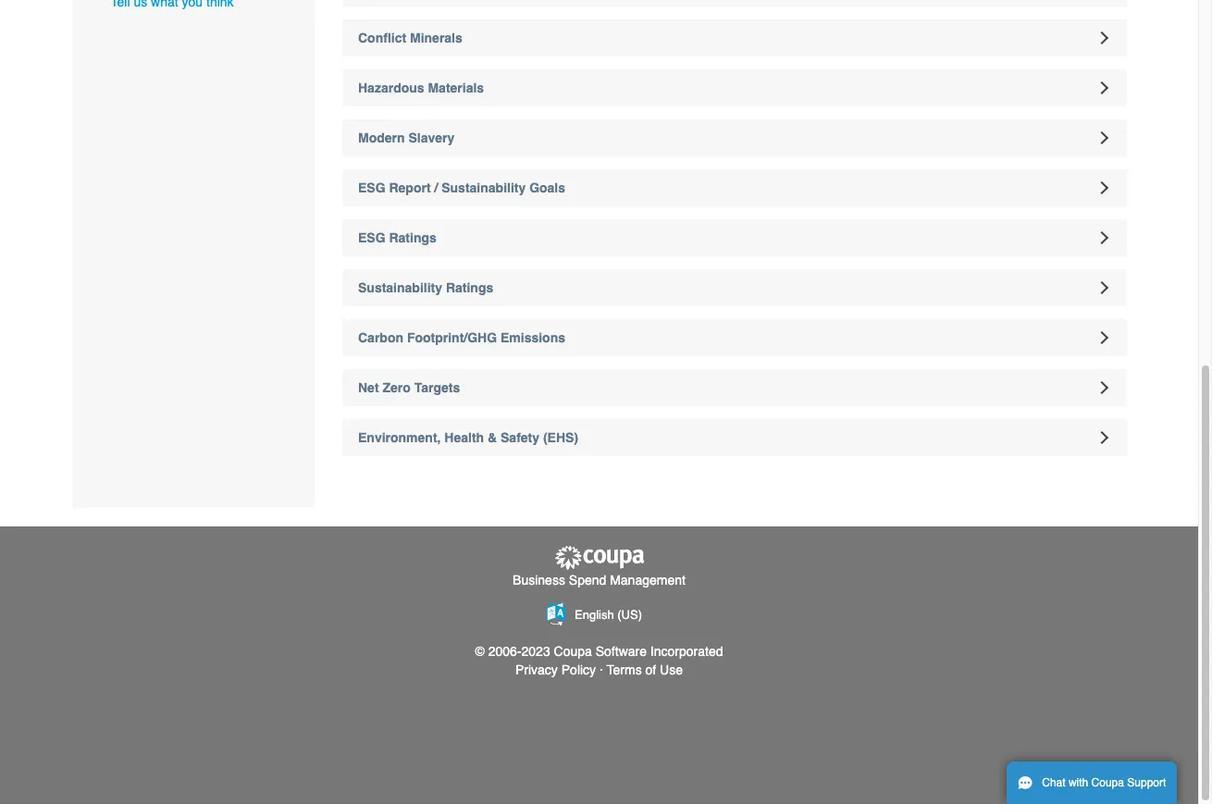 Task type: locate. For each thing, give the bounding box(es) containing it.
footprint/ghg
[[407, 330, 497, 345]]

emissions
[[501, 330, 565, 345]]

english
[[575, 608, 614, 622]]

conflict
[[358, 31, 406, 45]]

coupa up policy
[[554, 644, 592, 659]]

conflict minerals button
[[342, 19, 1127, 56]]

carbon footprint/ghg emissions
[[358, 330, 565, 345]]

modern
[[358, 130, 405, 145]]

slavery
[[408, 130, 455, 145]]

environment,
[[358, 430, 441, 445]]

heading up conflict minerals dropdown button
[[342, 0, 1127, 6]]

carbon
[[358, 330, 403, 345]]

sustainability
[[442, 180, 526, 195]]

policy
[[561, 662, 596, 677]]

modern slavery heading
[[342, 119, 1127, 156]]

terms of use link
[[607, 662, 683, 677]]

heading up carbon footprint/ghg emissions heading
[[342, 269, 1127, 306]]

with
[[1069, 776, 1088, 789]]

0 vertical spatial coupa
[[554, 644, 592, 659]]

goals
[[529, 180, 565, 195]]

conflict minerals
[[358, 31, 462, 45]]

esg report / sustainability goals
[[358, 180, 565, 195]]

of
[[645, 662, 656, 677]]

0 horizontal spatial coupa
[[554, 644, 592, 659]]

1 vertical spatial coupa
[[1091, 776, 1124, 789]]

1 horizontal spatial coupa
[[1091, 776, 1124, 789]]

report
[[389, 180, 431, 195]]

heading down carbon footprint/ghg emissions heading
[[342, 369, 1127, 406]]

chat with coupa support button
[[1007, 762, 1177, 804]]

modern slavery
[[358, 130, 455, 145]]

chat
[[1042, 776, 1066, 789]]

esg report / sustainability goals heading
[[342, 169, 1127, 206]]

coupa right with
[[1091, 776, 1124, 789]]

environment, health & safety (ehs) heading
[[342, 419, 1127, 456]]

terms
[[607, 662, 642, 677]]

hazardous
[[358, 81, 424, 95]]

heading down the esg report / sustainability goals heading
[[342, 219, 1127, 256]]

coupa
[[554, 644, 592, 659], [1091, 776, 1124, 789]]

business
[[513, 573, 565, 588]]

hazardous materials heading
[[342, 69, 1127, 106]]

carbon footprint/ghg emissions button
[[342, 319, 1127, 356]]

heading
[[342, 0, 1127, 6], [342, 219, 1127, 256], [342, 269, 1127, 306], [342, 369, 1127, 406]]

english (us)
[[575, 608, 642, 622]]

coupa inside button
[[1091, 776, 1124, 789]]

spend
[[569, 573, 606, 588]]



Task type: describe. For each thing, give the bounding box(es) containing it.
incorporated
[[650, 644, 723, 659]]

terms of use
[[607, 662, 683, 677]]

use
[[660, 662, 683, 677]]

environment, health & safety (ehs) button
[[342, 419, 1127, 456]]

esg report / sustainability goals button
[[342, 169, 1127, 206]]

(us)
[[617, 608, 642, 622]]

hazardous materials
[[358, 81, 484, 95]]

software
[[596, 644, 647, 659]]

business spend management
[[513, 573, 686, 588]]

chat with coupa support
[[1042, 776, 1166, 789]]

2006-
[[488, 644, 521, 659]]

environment, health & safety (ehs)
[[358, 430, 578, 445]]

support
[[1127, 776, 1166, 789]]

&
[[488, 430, 497, 445]]

(ehs)
[[543, 430, 578, 445]]

/
[[434, 180, 438, 195]]

privacy
[[515, 662, 558, 677]]

carbon footprint/ghg emissions heading
[[342, 319, 1127, 356]]

materials
[[428, 81, 484, 95]]

1 heading from the top
[[342, 0, 1127, 6]]

©
[[475, 644, 485, 659]]

2023
[[521, 644, 550, 659]]

privacy policy link
[[515, 662, 596, 677]]

3 heading from the top
[[342, 269, 1127, 306]]

4 heading from the top
[[342, 369, 1127, 406]]

hazardous materials button
[[342, 69, 1127, 106]]

health
[[444, 430, 484, 445]]

privacy policy
[[515, 662, 596, 677]]

safety
[[501, 430, 540, 445]]

esg
[[358, 180, 385, 195]]

2 heading from the top
[[342, 219, 1127, 256]]

conflict minerals heading
[[342, 19, 1127, 56]]

© 2006-2023 coupa software incorporated
[[475, 644, 723, 659]]

coupa supplier portal image
[[553, 545, 645, 571]]

management
[[610, 573, 686, 588]]

minerals
[[410, 31, 462, 45]]

modern slavery button
[[342, 119, 1127, 156]]



Task type: vqa. For each thing, say whether or not it's contained in the screenshot.
ITEMS
no



